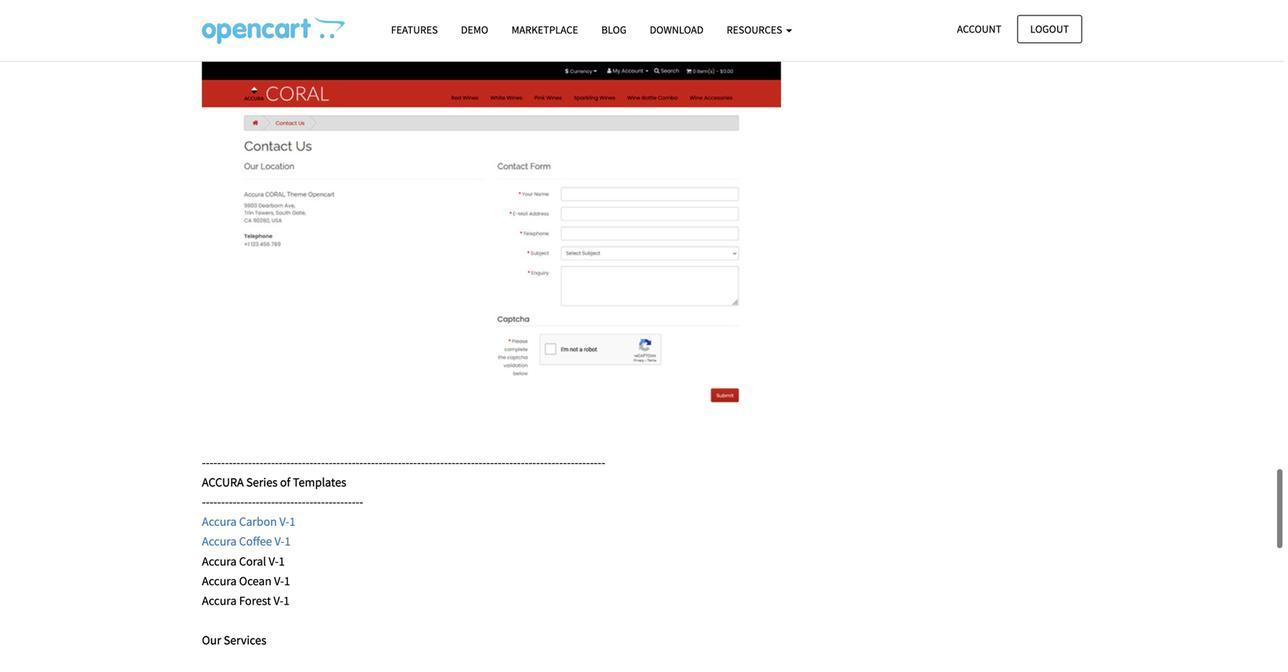 Task type: vqa. For each thing, say whether or not it's contained in the screenshot.
the left And
no



Task type: locate. For each thing, give the bounding box(es) containing it.
1 right 'coffee'
[[285, 534, 291, 549]]

our services
[[202, 633, 267, 648]]

v- right forest
[[274, 593, 284, 609]]

4 accura from the top
[[202, 573, 237, 589]]

coffee
[[239, 534, 272, 549]]

accura left the coral
[[202, 554, 237, 569]]

ocean
[[239, 573, 272, 589]]

demo link
[[450, 16, 500, 43]]

-
[[202, 455, 206, 470], [206, 455, 210, 470], [210, 455, 214, 470], [214, 455, 217, 470], [217, 455, 221, 470], [221, 455, 225, 470], [225, 455, 229, 470], [229, 455, 233, 470], [233, 455, 237, 470], [237, 455, 240, 470], [240, 455, 244, 470], [244, 455, 248, 470], [248, 455, 252, 470], [252, 455, 256, 470], [256, 455, 260, 470], [260, 455, 264, 470], [264, 455, 267, 470], [267, 455, 271, 470], [271, 455, 275, 470], [275, 455, 279, 470], [279, 455, 283, 470], [283, 455, 287, 470], [287, 455, 290, 470], [290, 455, 294, 470], [294, 455, 298, 470], [298, 455, 302, 470], [302, 455, 306, 470], [306, 455, 310, 470], [310, 455, 313, 470], [313, 455, 317, 470], [317, 455, 321, 470], [321, 455, 325, 470], [325, 455, 329, 470], [329, 455, 333, 470], [333, 455, 337, 470], [337, 455, 340, 470], [340, 455, 344, 470], [344, 455, 348, 470], [348, 455, 352, 470], [352, 455, 356, 470], [356, 455, 360, 470], [360, 455, 363, 470], [363, 455, 367, 470], [367, 455, 371, 470], [371, 455, 375, 470], [375, 455, 379, 470], [379, 455, 383, 470], [383, 455, 387, 470], [387, 455, 390, 470], [390, 455, 394, 470], [394, 455, 398, 470], [398, 455, 402, 470], [402, 455, 406, 470], [406, 455, 410, 470], [410, 455, 413, 470], [413, 455, 417, 470], [417, 455, 421, 470], [421, 455, 425, 470], [425, 455, 429, 470], [429, 455, 433, 470], [433, 455, 437, 470], [436, 455, 440, 470], [440, 455, 444, 470], [444, 455, 448, 470], [448, 455, 452, 470], [452, 455, 456, 470], [456, 455, 460, 470], [460, 455, 463, 470], [463, 455, 467, 470], [467, 455, 471, 470], [471, 455, 475, 470], [475, 455, 479, 470], [479, 455, 483, 470], [483, 455, 486, 470], [486, 455, 490, 470], [490, 455, 494, 470], [494, 455, 498, 470], [498, 455, 502, 470], [502, 455, 506, 470], [506, 455, 510, 470], [510, 455, 513, 470], [513, 455, 517, 470], [517, 455, 521, 470], [521, 455, 525, 470], [525, 455, 529, 470], [529, 455, 533, 470], [533, 455, 536, 470], [536, 455, 540, 470], [540, 455, 544, 470], [544, 455, 548, 470], [548, 455, 552, 470], [552, 455, 556, 470], [556, 455, 560, 470], [560, 455, 563, 470], [563, 455, 567, 470], [567, 455, 571, 470], [571, 455, 575, 470], [575, 455, 579, 470], [579, 455, 583, 470], [583, 455, 586, 470], [586, 455, 590, 470], [590, 455, 594, 470], [594, 455, 598, 470], [598, 455, 602, 470], [602, 455, 606, 470], [202, 494, 206, 510], [206, 494, 210, 510], [210, 494, 214, 510], [214, 494, 217, 510], [217, 494, 221, 510], [221, 494, 225, 510], [225, 494, 229, 510], [229, 494, 233, 510], [233, 494, 237, 510], [237, 494, 240, 510], [240, 494, 244, 510], [244, 494, 248, 510], [248, 494, 252, 510], [252, 494, 256, 510], [256, 494, 260, 510], [260, 494, 264, 510], [264, 494, 267, 510], [267, 494, 271, 510], [271, 494, 275, 510], [275, 494, 279, 510], [279, 494, 283, 510], [283, 494, 287, 510], [287, 494, 290, 510], [290, 494, 294, 510], [294, 494, 298, 510], [298, 494, 302, 510], [302, 494, 306, 510], [306, 494, 310, 510], [310, 494, 313, 510], [313, 494, 317, 510], [317, 494, 321, 510], [321, 494, 325, 510], [325, 494, 329, 510], [329, 494, 333, 510], [333, 494, 337, 510], [337, 494, 340, 510], [340, 494, 344, 510], [344, 494, 348, 510], [348, 494, 352, 510], [352, 494, 356, 510], [356, 494, 360, 510], [360, 494, 363, 510]]

accura up accura coffee v-1 link
[[202, 514, 237, 530]]

resources
[[727, 23, 785, 37]]

accura
[[202, 514, 237, 530], [202, 534, 237, 549], [202, 554, 237, 569], [202, 573, 237, 589], [202, 593, 237, 609]]

v- right 'coffee'
[[275, 534, 285, 549]]

v- right ocean
[[274, 573, 284, 589]]

account link
[[944, 15, 1015, 43]]

accura down accura carbon v-1 link
[[202, 534, 237, 549]]

1 right ocean
[[284, 573, 290, 589]]

forest
[[239, 593, 271, 609]]

1
[[289, 514, 296, 530], [285, 534, 291, 549], [279, 554, 285, 569], [284, 573, 290, 589], [284, 593, 290, 609]]

marketplace link
[[500, 16, 590, 43]]

of
[[280, 475, 291, 490]]

coral
[[239, 554, 266, 569]]

contact
[[256, 43, 296, 59]]

accura left forest
[[202, 593, 237, 609]]

accura left ocean
[[202, 573, 237, 589]]

accura carbon v-1 link
[[202, 514, 296, 530]]

--------------------------------------------------------------------------------------------------------- accura series of templates ------------------------------------------ accura carbon v-1 accura coffee v-1 accura coral v-1 accura ocean v-1 accura forest v-1
[[202, 455, 606, 609]]

enhanced contact page
[[202, 43, 324, 59]]

features
[[391, 23, 438, 37]]

features link
[[380, 16, 450, 43]]

v-
[[280, 514, 289, 530], [275, 534, 285, 549], [269, 554, 279, 569], [274, 573, 284, 589], [274, 593, 284, 609]]

our
[[202, 633, 221, 648]]

v- right carbon
[[280, 514, 289, 530]]

v- right the coral
[[269, 554, 279, 569]]



Task type: describe. For each thing, give the bounding box(es) containing it.
logout
[[1031, 22, 1070, 36]]

2 accura from the top
[[202, 534, 237, 549]]

download link
[[638, 16, 715, 43]]

1 right forest
[[284, 593, 290, 609]]

3 accura from the top
[[202, 554, 237, 569]]

series
[[246, 475, 278, 490]]

services
[[224, 633, 267, 648]]

templates
[[293, 475, 347, 490]]

1 right carbon
[[289, 514, 296, 530]]

1 accura from the top
[[202, 514, 237, 530]]

resources link
[[715, 16, 804, 43]]

accura
[[202, 475, 244, 490]]

page
[[299, 43, 324, 59]]

5 accura from the top
[[202, 593, 237, 609]]

carbon
[[239, 514, 277, 530]]

logout link
[[1018, 15, 1083, 43]]

demo
[[461, 23, 489, 37]]

1 right the coral
[[279, 554, 285, 569]]

download
[[650, 23, 704, 37]]

accura coffee v-1 link
[[202, 534, 291, 549]]

blog link
[[590, 16, 638, 43]]

account
[[958, 22, 1002, 36]]

enhanced
[[202, 43, 253, 59]]

marketplace
[[512, 23, 578, 37]]

blog
[[602, 23, 627, 37]]

opencart - accura coral v-1 multipurpose theme image
[[202, 16, 345, 44]]



